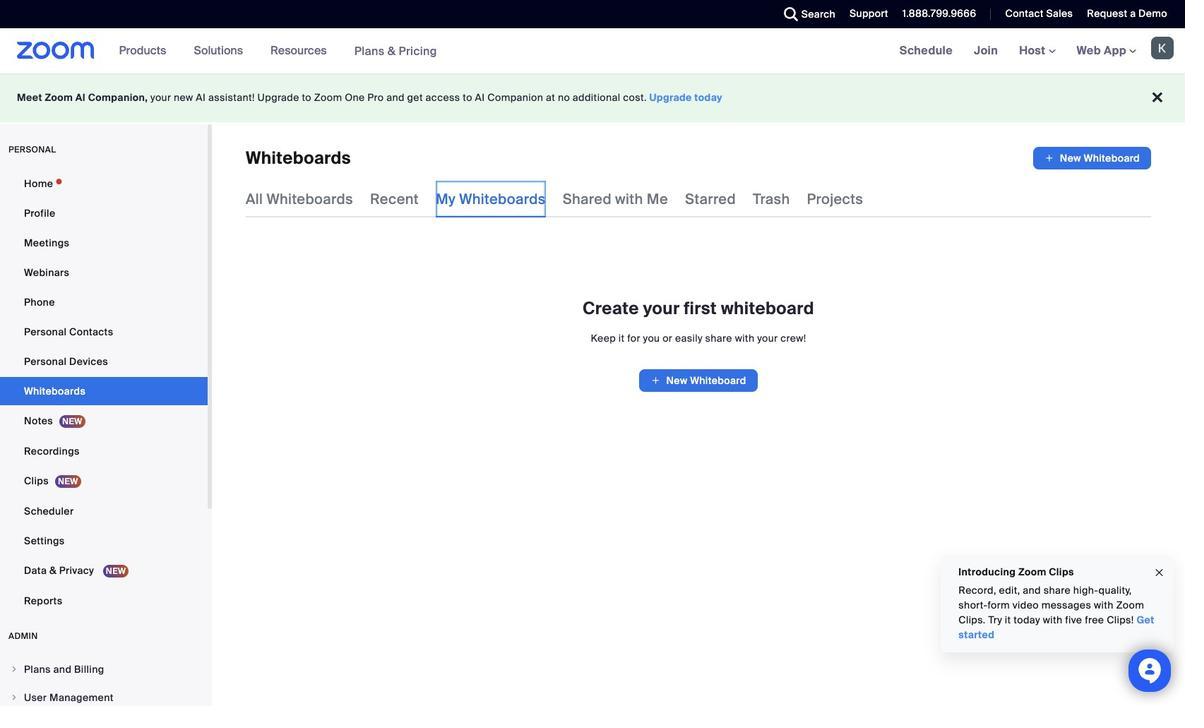 Task type: locate. For each thing, give the bounding box(es) containing it.
1 horizontal spatial new whiteboard
[[1061, 152, 1141, 165]]

1 vertical spatial right image
[[10, 694, 18, 703]]

user management
[[24, 692, 114, 705]]

2 horizontal spatial your
[[758, 332, 779, 345]]

personal inside personal devices link
[[24, 356, 67, 368]]

plans & pricing link
[[355, 43, 437, 58], [355, 43, 437, 58]]

share right easily
[[706, 332, 733, 345]]

0 horizontal spatial new whiteboard
[[667, 375, 747, 387]]

0 vertical spatial new whiteboard button
[[1034, 147, 1152, 170]]

1 horizontal spatial and
[[387, 91, 405, 104]]

resources
[[271, 43, 327, 58]]

personal contacts
[[24, 326, 113, 339]]

0 vertical spatial new whiteboard
[[1061, 152, 1141, 165]]

0 vertical spatial it
[[619, 332, 625, 345]]

it right try
[[1005, 614, 1012, 627]]

plans and billing menu item
[[0, 657, 208, 683]]

ai left the companion,
[[75, 91, 86, 104]]

your
[[151, 91, 171, 104], [644, 298, 680, 319], [758, 332, 779, 345]]

whiteboards down the personal devices
[[24, 385, 86, 398]]

clips up high-
[[1049, 566, 1075, 579]]

1 horizontal spatial share
[[1044, 585, 1071, 597]]

1 horizontal spatial today
[[1014, 614, 1041, 627]]

with up free at the bottom of page
[[1094, 599, 1114, 612]]

1 horizontal spatial your
[[644, 298, 680, 319]]

0 horizontal spatial new
[[667, 375, 688, 387]]

your left crew!
[[758, 332, 779, 345]]

0 horizontal spatial whiteboard
[[691, 375, 747, 387]]

1 vertical spatial whiteboard
[[691, 375, 747, 387]]

it left for
[[619, 332, 625, 345]]

and up video
[[1023, 585, 1041, 597]]

1 vertical spatial it
[[1005, 614, 1012, 627]]

support link
[[840, 0, 893, 28], [850, 7, 889, 20]]

0 vertical spatial your
[[151, 91, 171, 104]]

share up messages
[[1044, 585, 1071, 597]]

zoom up "edit,"
[[1019, 566, 1047, 579]]

profile link
[[0, 199, 208, 228]]

your inside the meet zoom ai companion, footer
[[151, 91, 171, 104]]

0 horizontal spatial it
[[619, 332, 625, 345]]

today
[[695, 91, 723, 104], [1014, 614, 1041, 627]]

& inside product information navigation
[[388, 43, 396, 58]]

0 vertical spatial share
[[706, 332, 733, 345]]

1 horizontal spatial add image
[[1045, 151, 1055, 165]]

contact
[[1006, 7, 1044, 20]]

upgrade down product information navigation
[[258, 91, 299, 104]]

banner
[[0, 28, 1186, 74]]

1 horizontal spatial new whiteboard button
[[1034, 147, 1152, 170]]

upgrade right cost.
[[650, 91, 692, 104]]

webinars link
[[0, 259, 208, 287]]

0 vertical spatial &
[[388, 43, 396, 58]]

1 personal from the top
[[24, 326, 67, 339]]

companion
[[488, 91, 544, 104]]

to down resources dropdown button at the left of the page
[[302, 91, 312, 104]]

data
[[24, 565, 47, 577]]

0 horizontal spatial add image
[[651, 374, 661, 388]]

0 horizontal spatial today
[[695, 91, 723, 104]]

schedule
[[900, 43, 953, 58]]

to right access
[[463, 91, 473, 104]]

and left get
[[387, 91, 405, 104]]

plans
[[355, 43, 385, 58], [24, 664, 51, 676]]

personal for personal contacts
[[24, 326, 67, 339]]

right image for user
[[10, 694, 18, 703]]

record, edit, and share high-quality, short-form video messages with zoom clips. try it today with five free clips!
[[959, 585, 1145, 627]]

0 vertical spatial and
[[387, 91, 405, 104]]

me
[[647, 190, 669, 208]]

product information navigation
[[109, 28, 448, 74]]

0 horizontal spatial upgrade
[[258, 91, 299, 104]]

0 vertical spatial whiteboard
[[1085, 152, 1141, 165]]

right image
[[10, 666, 18, 674], [10, 694, 18, 703]]

plans up user at the bottom of page
[[24, 664, 51, 676]]

0 horizontal spatial new whiteboard application
[[640, 370, 758, 392]]

2 horizontal spatial and
[[1023, 585, 1041, 597]]

1 horizontal spatial to
[[463, 91, 473, 104]]

free
[[1085, 614, 1105, 627]]

your left new
[[151, 91, 171, 104]]

a
[[1131, 7, 1137, 20]]

personal devices
[[24, 356, 108, 368]]

0 vertical spatial personal
[[24, 326, 67, 339]]

to
[[302, 91, 312, 104], [463, 91, 473, 104]]

1.888.799.9666
[[903, 7, 977, 20]]

resources button
[[271, 28, 333, 74]]

1 vertical spatial new
[[667, 375, 688, 387]]

1 horizontal spatial new whiteboard application
[[1034, 147, 1152, 170]]

plans and billing
[[24, 664, 104, 676]]

0 vertical spatial add image
[[1045, 151, 1055, 165]]

personal down personal contacts on the top of page
[[24, 356, 67, 368]]

& for privacy
[[49, 565, 57, 577]]

2 right image from the top
[[10, 694, 18, 703]]

2 ai from the left
[[196, 91, 206, 104]]

personal menu menu
[[0, 170, 208, 617]]

host button
[[1020, 43, 1056, 58]]

upgrade
[[258, 91, 299, 104], [650, 91, 692, 104]]

1 vertical spatial new whiteboard application
[[640, 370, 758, 392]]

new whiteboard button
[[1034, 147, 1152, 170], [640, 370, 758, 392]]

1 vertical spatial your
[[644, 298, 680, 319]]

contacts
[[69, 326, 113, 339]]

0 vertical spatial new
[[1061, 152, 1082, 165]]

short-
[[959, 599, 988, 612]]

1 vertical spatial today
[[1014, 614, 1041, 627]]

0 horizontal spatial ai
[[75, 91, 86, 104]]

plans inside product information navigation
[[355, 43, 385, 58]]

1 vertical spatial plans
[[24, 664, 51, 676]]

0 horizontal spatial new whiteboard button
[[640, 370, 758, 392]]

1 vertical spatial add image
[[651, 374, 661, 388]]

clips.
[[959, 614, 986, 627]]

1 vertical spatial new whiteboard button
[[640, 370, 758, 392]]

personal inside personal contacts 'link'
[[24, 326, 67, 339]]

1 vertical spatial and
[[1023, 585, 1041, 597]]

meetings
[[24, 237, 69, 249]]

tabs of all whiteboard page tab list
[[246, 181, 864, 218]]

1 horizontal spatial ai
[[196, 91, 206, 104]]

0 horizontal spatial to
[[302, 91, 312, 104]]

0 horizontal spatial &
[[49, 565, 57, 577]]

&
[[388, 43, 396, 58], [49, 565, 57, 577]]

1 vertical spatial personal
[[24, 356, 67, 368]]

1 horizontal spatial it
[[1005, 614, 1012, 627]]

zoom logo image
[[17, 42, 94, 59]]

access
[[426, 91, 461, 104]]

ai
[[75, 91, 86, 104], [196, 91, 206, 104], [475, 91, 485, 104]]

all
[[246, 190, 263, 208]]

personal
[[8, 144, 56, 155]]

1 vertical spatial &
[[49, 565, 57, 577]]

& left pricing
[[388, 43, 396, 58]]

0 horizontal spatial clips
[[24, 475, 49, 488]]

reports link
[[0, 587, 208, 616]]

2 personal from the top
[[24, 356, 67, 368]]

& right data
[[49, 565, 57, 577]]

1 right image from the top
[[10, 666, 18, 674]]

right image down admin
[[10, 666, 18, 674]]

0 horizontal spatial plans
[[24, 664, 51, 676]]

profile
[[24, 207, 55, 220]]

new whiteboard application
[[1034, 147, 1152, 170], [640, 370, 758, 392]]

high-
[[1074, 585, 1099, 597]]

share inside record, edit, and share high-quality, short-form video messages with zoom clips. try it today with five free clips!
[[1044, 585, 1071, 597]]

companion,
[[88, 91, 148, 104]]

0 horizontal spatial and
[[53, 664, 72, 676]]

meet zoom ai companion, footer
[[0, 74, 1186, 122]]

ai right new
[[196, 91, 206, 104]]

0 vertical spatial new whiteboard application
[[1034, 147, 1152, 170]]

3 ai from the left
[[475, 91, 485, 104]]

1 horizontal spatial upgrade
[[650, 91, 692, 104]]

share
[[706, 332, 733, 345], [1044, 585, 1071, 597]]

new whiteboard button for new whiteboard application to the bottom
[[640, 370, 758, 392]]

plans up meet zoom ai companion, your new ai assistant! upgrade to zoom one pro and get access to ai companion at no additional cost. upgrade today
[[355, 43, 385, 58]]

zoom left 'one'
[[314, 91, 342, 104]]

personal devices link
[[0, 348, 208, 376]]

and left billing
[[53, 664, 72, 676]]

1 horizontal spatial plans
[[355, 43, 385, 58]]

shared
[[563, 190, 612, 208]]

get
[[408, 91, 423, 104]]

whiteboards inside personal menu menu
[[24, 385, 86, 398]]

0 vertical spatial right image
[[10, 666, 18, 674]]

record,
[[959, 585, 997, 597]]

profile picture image
[[1152, 37, 1175, 59]]

& inside personal menu menu
[[49, 565, 57, 577]]

personal down phone
[[24, 326, 67, 339]]

web
[[1078, 43, 1102, 58]]

zoom up clips! at the bottom right of page
[[1117, 599, 1145, 612]]

add image
[[1045, 151, 1055, 165], [651, 374, 661, 388]]

whiteboards up all whiteboards
[[246, 147, 351, 169]]

0 vertical spatial today
[[695, 91, 723, 104]]

right image inside user management menu item
[[10, 694, 18, 703]]

1 vertical spatial share
[[1044, 585, 1071, 597]]

0 vertical spatial clips
[[24, 475, 49, 488]]

admin menu menu
[[0, 657, 208, 707]]

2 horizontal spatial ai
[[475, 91, 485, 104]]

zoom
[[45, 91, 73, 104], [314, 91, 342, 104], [1019, 566, 1047, 579], [1117, 599, 1145, 612]]

at
[[546, 91, 556, 104]]

try
[[989, 614, 1003, 627]]

settings link
[[0, 527, 208, 556]]

ai left 'companion'
[[475, 91, 485, 104]]

whiteboards
[[246, 147, 351, 169], [267, 190, 353, 208], [460, 190, 546, 208], [24, 385, 86, 398]]

notes
[[24, 415, 53, 428]]

data & privacy link
[[0, 557, 208, 586]]

right image inside plans and billing menu item
[[10, 666, 18, 674]]

1 vertical spatial new whiteboard
[[667, 375, 747, 387]]

quality,
[[1099, 585, 1132, 597]]

management
[[50, 692, 114, 705]]

0 horizontal spatial your
[[151, 91, 171, 104]]

privacy
[[59, 565, 94, 577]]

whiteboards right all
[[267, 190, 353, 208]]

host
[[1020, 43, 1049, 58]]

1 horizontal spatial whiteboard
[[1085, 152, 1141, 165]]

1 horizontal spatial &
[[388, 43, 396, 58]]

zoom inside record, edit, and share high-quality, short-form video messages with zoom clips. try it today with five free clips!
[[1117, 599, 1145, 612]]

right image left user at the bottom of page
[[10, 694, 18, 703]]

with inside the tabs of all whiteboard page tab list
[[616, 190, 644, 208]]

clips up scheduler
[[24, 475, 49, 488]]

your up or
[[644, 298, 680, 319]]

home
[[24, 177, 53, 190]]

with left me
[[616, 190, 644, 208]]

1 horizontal spatial clips
[[1049, 566, 1075, 579]]

and
[[387, 91, 405, 104], [1023, 585, 1041, 597], [53, 664, 72, 676]]

plans inside plans and billing menu item
[[24, 664, 51, 676]]

contact sales link
[[995, 0, 1077, 28], [1006, 7, 1074, 20]]

2 vertical spatial and
[[53, 664, 72, 676]]

clips
[[24, 475, 49, 488], [1049, 566, 1075, 579]]

0 vertical spatial plans
[[355, 43, 385, 58]]

today inside the meet zoom ai companion, footer
[[695, 91, 723, 104]]

2 to from the left
[[463, 91, 473, 104]]

messages
[[1042, 599, 1092, 612]]

whiteboards right my
[[460, 190, 546, 208]]



Task type: vqa. For each thing, say whether or not it's contained in the screenshot.
and in MEET ZOOM AI COMPANION, footer
yes



Task type: describe. For each thing, give the bounding box(es) containing it.
admin
[[8, 631, 38, 642]]

add image for new whiteboard application to the bottom
[[651, 374, 661, 388]]

get
[[1137, 614, 1155, 627]]

0 horizontal spatial share
[[706, 332, 733, 345]]

recordings
[[24, 445, 80, 458]]

products button
[[119, 28, 173, 74]]

additional
[[573, 91, 621, 104]]

whiteboard for right new whiteboard application
[[1085, 152, 1141, 165]]

billing
[[74, 664, 104, 676]]

whiteboards link
[[0, 377, 208, 406]]

support
[[850, 7, 889, 20]]

five
[[1066, 614, 1083, 627]]

plans for plans & pricing
[[355, 43, 385, 58]]

plans & pricing
[[355, 43, 437, 58]]

recordings link
[[0, 437, 208, 466]]

started
[[959, 629, 995, 642]]

scheduler link
[[0, 498, 208, 526]]

form
[[988, 599, 1011, 612]]

get started link
[[959, 614, 1155, 642]]

scheduler
[[24, 505, 74, 518]]

join link
[[964, 28, 1009, 74]]

projects
[[808, 190, 864, 208]]

request a demo
[[1088, 7, 1168, 20]]

user management menu item
[[0, 685, 208, 707]]

zoom right the meet
[[45, 91, 73, 104]]

with down messages
[[1043, 614, 1063, 627]]

webinars
[[24, 266, 69, 279]]

close image
[[1154, 565, 1165, 581]]

1 vertical spatial clips
[[1049, 566, 1075, 579]]

solutions button
[[194, 28, 250, 74]]

2 upgrade from the left
[[650, 91, 692, 104]]

demo
[[1139, 7, 1168, 20]]

solutions
[[194, 43, 243, 58]]

pro
[[368, 91, 384, 104]]

create your first whiteboard
[[583, 298, 815, 319]]

meetings link
[[0, 229, 208, 257]]

right image for plans
[[10, 666, 18, 674]]

products
[[119, 43, 166, 58]]

and inside record, edit, and share high-quality, short-form video messages with zoom clips. try it today with five free clips!
[[1023, 585, 1041, 597]]

clips link
[[0, 467, 208, 496]]

new whiteboard for add icon related to right new whiteboard application
[[1061, 152, 1141, 165]]

you
[[644, 332, 660, 345]]

plans for plans and billing
[[24, 664, 51, 676]]

join
[[975, 43, 999, 58]]

request
[[1088, 7, 1128, 20]]

introducing
[[959, 566, 1016, 579]]

new whiteboard for new whiteboard application to the bottom add icon
[[667, 375, 747, 387]]

user
[[24, 692, 47, 705]]

2 vertical spatial your
[[758, 332, 779, 345]]

crew!
[[781, 332, 807, 345]]

upgrade today link
[[650, 91, 723, 104]]

phone link
[[0, 288, 208, 317]]

starred
[[686, 190, 737, 208]]

with down whiteboard
[[736, 332, 755, 345]]

it inside record, edit, and share high-quality, short-form video messages with zoom clips. try it today with five free clips!
[[1005, 614, 1012, 627]]

personal for personal devices
[[24, 356, 67, 368]]

web app
[[1078, 43, 1127, 58]]

add image for right new whiteboard application
[[1045, 151, 1055, 165]]

pricing
[[399, 43, 437, 58]]

assistant!
[[208, 91, 255, 104]]

video
[[1013, 599, 1039, 612]]

no
[[558, 91, 570, 104]]

recent
[[370, 190, 419, 208]]

clips!
[[1107, 614, 1135, 627]]

1 upgrade from the left
[[258, 91, 299, 104]]

my whiteboards
[[436, 190, 546, 208]]

home link
[[0, 170, 208, 198]]

data & privacy
[[24, 565, 97, 577]]

today inside record, edit, and share high-quality, short-form video messages with zoom clips. try it today with five free clips!
[[1014, 614, 1041, 627]]

all whiteboards
[[246, 190, 353, 208]]

1 ai from the left
[[75, 91, 86, 104]]

clips inside personal menu menu
[[24, 475, 49, 488]]

devices
[[69, 356, 108, 368]]

search
[[802, 8, 836, 20]]

web app button
[[1078, 43, 1137, 58]]

1 horizontal spatial new
[[1061, 152, 1082, 165]]

meet zoom ai companion, your new ai assistant! upgrade to zoom one pro and get access to ai companion at no additional cost. upgrade today
[[17, 91, 723, 104]]

personal contacts link
[[0, 318, 208, 346]]

and inside menu item
[[53, 664, 72, 676]]

get started
[[959, 614, 1155, 642]]

phone
[[24, 296, 55, 309]]

for
[[628, 332, 641, 345]]

whiteboard for new whiteboard application to the bottom
[[691, 375, 747, 387]]

1 to from the left
[[302, 91, 312, 104]]

meetings navigation
[[890, 28, 1186, 74]]

schedule link
[[890, 28, 964, 74]]

my
[[436, 190, 456, 208]]

or
[[663, 332, 673, 345]]

meet
[[17, 91, 42, 104]]

edit,
[[999, 585, 1021, 597]]

and inside the meet zoom ai companion, footer
[[387, 91, 405, 104]]

whiteboard
[[722, 298, 815, 319]]

notes link
[[0, 407, 208, 436]]

introducing zoom clips
[[959, 566, 1075, 579]]

one
[[345, 91, 365, 104]]

shared with me
[[563, 190, 669, 208]]

new whiteboard button for right new whiteboard application
[[1034, 147, 1152, 170]]

keep it for you or easily share with your crew!
[[591, 332, 807, 345]]

trash
[[753, 190, 791, 208]]

& for pricing
[[388, 43, 396, 58]]

settings
[[24, 535, 65, 548]]

banner containing products
[[0, 28, 1186, 74]]

cost.
[[624, 91, 647, 104]]



